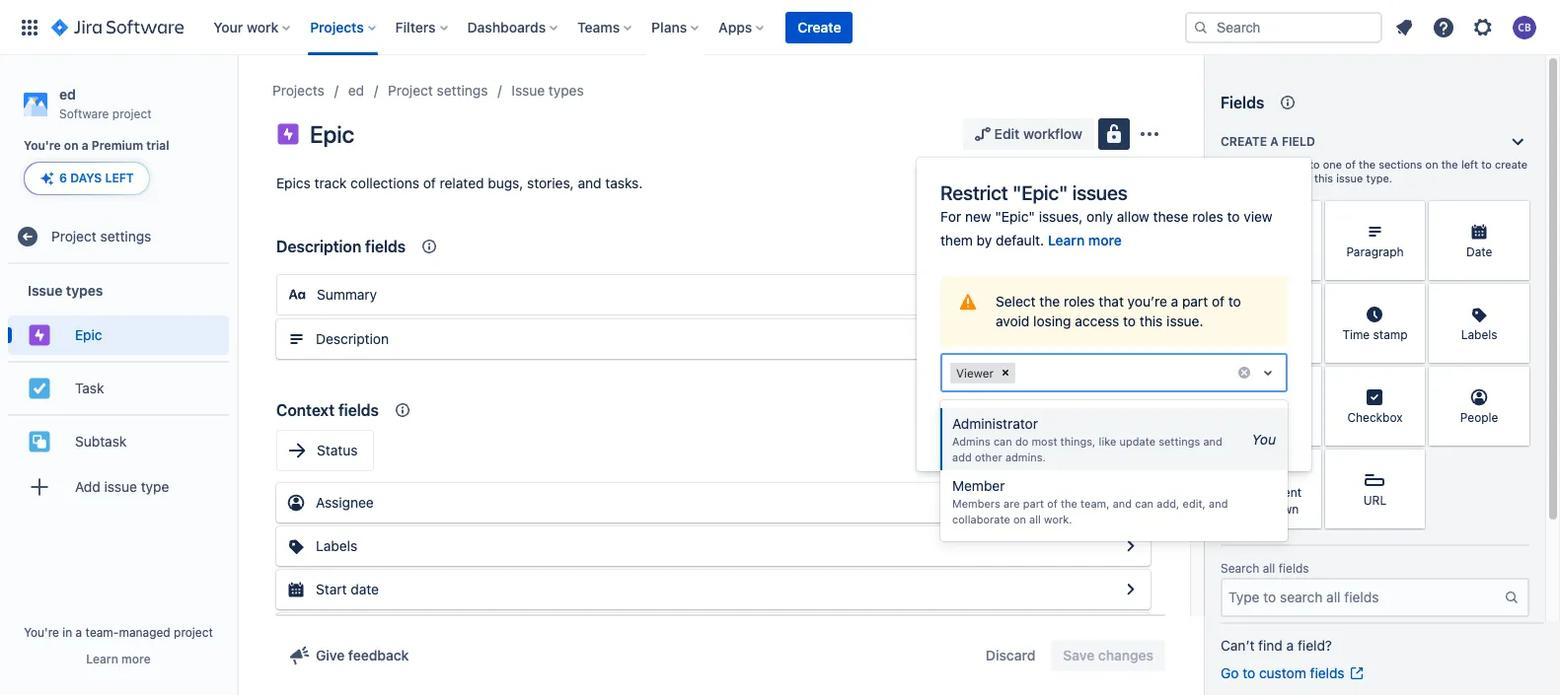 Task type: locate. For each thing, give the bounding box(es) containing it.
your
[[213, 18, 243, 35]]

0 horizontal spatial issue
[[28, 282, 63, 299]]

custom inside the drag a field type to one of the sections on the left to create a custom field for this issue type.
[[1230, 172, 1268, 185]]

custom
[[1230, 172, 1268, 185], [1259, 665, 1307, 682]]

add
[[75, 479, 100, 495]]

more information image for people
[[1504, 369, 1528, 393]]

and left projects
[[1439, 622, 1459, 637]]

0 vertical spatial epic
[[310, 120, 354, 148]]

0 vertical spatial project settings link
[[388, 79, 488, 103]]

0 horizontal spatial project settings link
[[8, 217, 229, 257]]

restrict button
[[1141, 417, 1216, 448]]

issue types link
[[512, 79, 584, 103]]

settings down the filters popup button
[[437, 82, 488, 99]]

types down primary element
[[549, 82, 584, 99]]

0 horizontal spatial part
[[1023, 498, 1044, 511]]

start
[[316, 581, 347, 598]]

cancel
[[1231, 423, 1276, 440]]

member members are part of the team, and can add, edit, and collaborate on all work.
[[953, 478, 1228, 526]]

on up 6
[[64, 138, 78, 153]]

your profile and settings image
[[1513, 15, 1537, 39]]

the inside select the roles that you're a part of to avoid losing access to this issue.
[[1040, 293, 1060, 310]]

labels up people
[[1461, 328, 1498, 343]]

1 horizontal spatial learn more button
[[1048, 231, 1122, 251]]

help image
[[1432, 15, 1456, 39]]

issue up epic group
[[28, 282, 63, 299]]

learn more button down you're in a team-managed project
[[86, 652, 151, 668]]

types down type to search all fields text field
[[1404, 622, 1435, 637]]

1 horizontal spatial part
[[1182, 293, 1208, 310]]

by
[[977, 232, 992, 249]]

open field configuration image inside start date button
[[1119, 578, 1143, 602]]

2 open field configuration image from the top
[[1119, 535, 1143, 559]]

open image
[[1257, 361, 1280, 385]]

subtask
[[75, 433, 127, 450]]

0 vertical spatial settings
[[437, 82, 488, 99]]

filters
[[395, 18, 436, 35]]

0 horizontal spatial can
[[994, 435, 1012, 448]]

more information about the context fields image
[[418, 235, 441, 259], [391, 399, 415, 422]]

epics track collections of related bugs, stories, and tasks.
[[276, 175, 643, 191]]

more information about the fields image
[[1277, 91, 1300, 114]]

software
[[59, 106, 109, 121]]

description button
[[276, 320, 1151, 359]]

open field configuration image
[[1119, 492, 1143, 515], [1119, 535, 1143, 559]]

more information image down for
[[1296, 203, 1319, 227]]

more information about the context fields image right "context fields"
[[391, 399, 415, 422]]

1 vertical spatial open field configuration image
[[1119, 578, 1143, 602]]

more information image up stamp
[[1400, 286, 1424, 310]]

1 vertical spatial projects
[[272, 82, 325, 99]]

projects
[[310, 18, 364, 35], [272, 82, 325, 99]]

1 vertical spatial create
[[1221, 134, 1267, 149]]

jira software image
[[51, 15, 184, 39], [51, 15, 184, 39]]

1 horizontal spatial more information about the context fields image
[[418, 235, 441, 259]]

1 vertical spatial other
[[1339, 622, 1369, 637]]

ed for ed software project
[[59, 86, 76, 103]]

open field configuration image for start date
[[1119, 578, 1143, 602]]

part inside select the roles that you're a part of to avoid losing access to this issue.
[[1182, 293, 1208, 310]]

0 vertical spatial you're
[[24, 138, 61, 153]]

type up for
[[1284, 158, 1307, 171]]

issue types down dashboards 'dropdown button'
[[512, 82, 584, 99]]

this down you're
[[1140, 313, 1163, 330]]

can left do
[[994, 435, 1012, 448]]

field down "create a field"
[[1258, 158, 1281, 171]]

projects
[[1463, 622, 1508, 637]]

more down managed
[[121, 652, 151, 667]]

issue inside group
[[28, 282, 63, 299]]

learn more
[[1048, 232, 1122, 249], [86, 652, 151, 667]]

learn down team-
[[86, 652, 118, 667]]

settings down left
[[100, 228, 151, 245]]

0 vertical spatial issue types
[[512, 82, 584, 99]]

field?
[[1298, 638, 1333, 654]]

time stamp
[[1343, 328, 1408, 343]]

a down "software" in the left top of the page
[[82, 138, 88, 153]]

sidebar navigation image
[[215, 79, 259, 118]]

part up issue.
[[1182, 293, 1208, 310]]

and left cancel
[[1204, 435, 1223, 448]]

epic right issue type icon
[[310, 120, 354, 148]]

open field configuration image down member members are part of the team, and can add, edit, and collaborate on all work.
[[1119, 578, 1143, 602]]

number
[[1249, 328, 1293, 343]]

1 you're from the top
[[24, 138, 61, 153]]

issue down type to search all fields text field
[[1372, 622, 1401, 637]]

to down you're
[[1123, 313, 1136, 330]]

group containing issue types
[[8, 265, 229, 520]]

date
[[351, 581, 379, 598]]

paragraph
[[1347, 245, 1404, 260]]

project settings link down the filters popup button
[[388, 79, 488, 103]]

this down one
[[1315, 172, 1334, 185]]

clear image
[[1237, 365, 1253, 381]]

projects for projects 'link'
[[272, 82, 325, 99]]

more information about the context fields image down epics track collections of related bugs, stories, and tasks.
[[418, 235, 441, 259]]

start date button
[[276, 571, 1151, 610]]

restrict inside restrict "epic" issues for new "epic" issues, only allow these roles to view them by default.
[[941, 182, 1008, 204]]

and right 'team,'
[[1113, 498, 1132, 511]]

learn more down you're in a team-managed project
[[86, 652, 151, 667]]

1 horizontal spatial all
[[1263, 562, 1276, 576]]

project settings link
[[388, 79, 488, 103], [8, 217, 229, 257]]

1 vertical spatial this
[[1140, 313, 1163, 330]]

description fields
[[276, 238, 406, 256]]

1 horizontal spatial more information image
[[1400, 286, 1424, 310]]

the up losing
[[1040, 293, 1060, 310]]

fields right search
[[1279, 562, 1309, 576]]

open field configuration image inside description button
[[1119, 328, 1143, 351]]

field for create
[[1282, 134, 1316, 149]]

more information image for date
[[1504, 203, 1528, 227]]

this inside select the roles that you're a part of to avoid losing access to this issue.
[[1140, 313, 1163, 330]]

can inside administrator admins can do most things, like update settings and add other admins.
[[994, 435, 1012, 448]]

1 vertical spatial project
[[51, 228, 96, 245]]

to right go
[[1243, 665, 1256, 682]]

field up for
[[1282, 134, 1316, 149]]

more information image for labels
[[1504, 286, 1528, 310]]

0 horizontal spatial labels
[[316, 538, 358, 555]]

of up the work.
[[1047, 498, 1058, 511]]

appswitcher icon image
[[18, 15, 41, 39]]

more information image
[[1400, 203, 1424, 227], [1504, 203, 1528, 227], [1296, 286, 1319, 310], [1504, 286, 1528, 310], [1296, 369, 1319, 393], [1400, 369, 1424, 393], [1504, 369, 1528, 393], [1296, 452, 1319, 476]]

"epic" up the default. at the top
[[995, 208, 1035, 225]]

the left left
[[1442, 158, 1459, 171]]

your work button
[[208, 11, 298, 43]]

2 open field configuration image from the top
[[1119, 578, 1143, 602]]

0 vertical spatial type
[[1284, 158, 1307, 171]]

1 vertical spatial roles
[[1064, 293, 1095, 310]]

these
[[1153, 208, 1189, 225]]

projects inside popup button
[[310, 18, 364, 35]]

of right you're
[[1212, 293, 1225, 310]]

1 vertical spatial epic
[[75, 327, 102, 343]]

type
[[1284, 158, 1307, 171], [141, 479, 169, 495]]

them
[[941, 232, 973, 249]]

issue for issue types link on the left of page
[[512, 82, 545, 99]]

one
[[1323, 158, 1343, 171]]

0 vertical spatial roles
[[1193, 208, 1224, 225]]

part
[[1182, 293, 1208, 310], [1023, 498, 1044, 511]]

1 vertical spatial on
[[1426, 158, 1439, 171]]

task link
[[8, 369, 229, 409]]

0 vertical spatial learn more button
[[1048, 231, 1122, 251]]

settings image
[[1472, 15, 1495, 39]]

ed link
[[348, 79, 364, 103]]

time
[[1343, 328, 1370, 343]]

part right are
[[1023, 498, 1044, 511]]

0 horizontal spatial settings
[[100, 228, 151, 245]]

can left "add,"
[[1135, 498, 1154, 511]]

banner
[[0, 0, 1561, 55]]

learn more down only
[[1048, 232, 1122, 249]]

0 horizontal spatial on
[[64, 138, 78, 153]]

can't
[[1221, 638, 1255, 654]]

1 vertical spatial open field configuration image
[[1119, 535, 1143, 559]]

epics
[[276, 175, 311, 191]]

0 vertical spatial learn more
[[1048, 232, 1122, 249]]

1 open field configuration image from the top
[[1119, 328, 1143, 351]]

0 vertical spatial more
[[1089, 232, 1122, 249]]

0 vertical spatial custom
[[1230, 172, 1268, 185]]

1 horizontal spatial on
[[1014, 513, 1026, 526]]

are
[[1004, 498, 1020, 511]]

field left for
[[1271, 172, 1294, 185]]

0 horizontal spatial roles
[[1064, 293, 1095, 310]]

you're
[[24, 138, 61, 153], [24, 626, 59, 641]]

0 vertical spatial learn
[[1048, 232, 1085, 249]]

learn down issues,
[[1048, 232, 1085, 249]]

project
[[388, 82, 433, 99], [51, 228, 96, 245]]

1 vertical spatial restrict
[[1153, 423, 1204, 440]]

you're left in
[[24, 626, 59, 641]]

Type to search all fields text field
[[1223, 580, 1504, 616]]

1 horizontal spatial project settings link
[[388, 79, 488, 103]]

more down only
[[1089, 232, 1122, 249]]

restrict inside button
[[1153, 423, 1204, 440]]

roles
[[1193, 208, 1224, 225], [1064, 293, 1095, 310]]

0 horizontal spatial ed
[[59, 86, 76, 103]]

2 vertical spatial types
[[1404, 622, 1435, 637]]

1 horizontal spatial type
[[1284, 158, 1307, 171]]

issue inside issue types link
[[512, 82, 545, 99]]

create inside button
[[798, 18, 841, 35]]

0 horizontal spatial type
[[141, 479, 169, 495]]

restrict for restrict
[[1153, 423, 1204, 440]]

description up summary
[[276, 238, 361, 256]]

6
[[59, 171, 67, 186]]

"epic"
[[1013, 182, 1068, 204], [995, 208, 1035, 225]]

task
[[75, 380, 104, 397]]

0 vertical spatial more information about the context fields image
[[418, 235, 441, 259]]

0 horizontal spatial epic
[[75, 327, 102, 343]]

select the roles that you're a part of to avoid losing access to this issue.
[[996, 293, 1241, 330]]

trial
[[146, 138, 169, 153]]

ed right projects 'link'
[[348, 82, 364, 99]]

0 vertical spatial restrict
[[941, 182, 1008, 204]]

1 horizontal spatial learn
[[1048, 232, 1085, 249]]

0 horizontal spatial more
[[121, 652, 151, 667]]

more information about the context fields image for context fields
[[391, 399, 415, 422]]

issue down dashboards 'dropdown button'
[[512, 82, 545, 99]]

description down summary
[[316, 331, 389, 347]]

issue types inside group
[[28, 282, 103, 299]]

1 horizontal spatial more
[[1089, 232, 1122, 249]]

project settings link down left
[[8, 217, 229, 257]]

0 vertical spatial issue
[[512, 82, 545, 99]]

0 horizontal spatial all
[[1030, 513, 1041, 526]]

losing
[[1034, 313, 1071, 330]]

1 vertical spatial project settings link
[[8, 217, 229, 257]]

open field configuration image right 'team,'
[[1119, 492, 1143, 515]]

1 horizontal spatial issue
[[1337, 172, 1364, 185]]

0 vertical spatial can
[[994, 435, 1012, 448]]

ed
[[348, 82, 364, 99], [59, 86, 76, 103]]

project inside ed software project
[[112, 106, 152, 121]]

open field configuration image
[[1119, 328, 1143, 351], [1119, 578, 1143, 602]]

open field configuration image inside labels button
[[1119, 535, 1143, 559]]

context
[[276, 402, 335, 420]]

other right from
[[1339, 622, 1369, 637]]

discard
[[986, 648, 1036, 664]]

viewer
[[956, 366, 994, 381]]

on right sections
[[1426, 158, 1439, 171]]

0 horizontal spatial issue
[[104, 479, 137, 495]]

epic up task
[[75, 327, 102, 343]]

1 vertical spatial types
[[66, 282, 103, 299]]

part inside member members are part of the team, and can add, edit, and collaborate on all work.
[[1023, 498, 1044, 511]]

1 vertical spatial part
[[1023, 498, 1044, 511]]

1 open field configuration image from the top
[[1119, 492, 1143, 515]]

go to custom fields link
[[1221, 664, 1365, 684]]

to inside restrict "epic" issues for new "epic" issues, only allow these roles to view them by default.
[[1227, 208, 1240, 225]]

1 vertical spatial labels
[[316, 538, 358, 555]]

stamp
[[1374, 328, 1408, 343]]

related
[[440, 175, 484, 191]]

project settings down the filters popup button
[[388, 82, 488, 99]]

roles up access
[[1064, 293, 1095, 310]]

1 vertical spatial project
[[174, 626, 213, 641]]

0 horizontal spatial types
[[66, 282, 103, 299]]

create for create a field
[[1221, 134, 1267, 149]]

ed up "software" in the left top of the page
[[59, 86, 76, 103]]

2 horizontal spatial settings
[[1159, 435, 1201, 448]]

0 horizontal spatial learn more button
[[86, 652, 151, 668]]

create up drag
[[1221, 134, 1267, 149]]

0 horizontal spatial learn
[[86, 652, 118, 667]]

1 horizontal spatial other
[[1339, 622, 1369, 637]]

settings right update
[[1159, 435, 1201, 448]]

you're in a team-managed project
[[24, 626, 213, 641]]

other down admins
[[975, 451, 1003, 464]]

other inside administrator admins can do most things, like update settings and add other admins.
[[975, 451, 1003, 464]]

1 vertical spatial type
[[141, 479, 169, 495]]

0 horizontal spatial learn more
[[86, 652, 151, 667]]

more
[[1089, 232, 1122, 249], [121, 652, 151, 667]]

and left tasks.
[[578, 175, 602, 191]]

plans button
[[646, 11, 707, 43]]

0 vertical spatial description
[[276, 238, 361, 256]]

a right drag
[[1249, 158, 1255, 171]]

description inside button
[[316, 331, 389, 347]]

issue types up epic group
[[28, 282, 103, 299]]

projects up issue type icon
[[272, 82, 325, 99]]

custom down drag
[[1230, 172, 1268, 185]]

ed inside ed software project
[[59, 86, 76, 103]]

types up epic group
[[66, 282, 103, 299]]

0 horizontal spatial more information about the context fields image
[[391, 399, 415, 422]]

primary element
[[12, 0, 1185, 55]]

settings inside administrator admins can do most things, like update settings and add other admins.
[[1159, 435, 1201, 448]]

dropdown
[[1243, 411, 1300, 426]]

issue.
[[1167, 313, 1204, 330]]

required
[[1049, 289, 1107, 302]]

projects for projects popup button
[[310, 18, 364, 35]]

0 vertical spatial open field configuration image
[[1119, 492, 1143, 515]]

restrict right like
[[1153, 423, 1204, 440]]

of left related
[[423, 175, 436, 191]]

this inside the drag a field type to one of the sections on the left to create a custom field for this issue type.
[[1315, 172, 1334, 185]]

types inside group
[[66, 282, 103, 299]]

issue down one
[[1337, 172, 1364, 185]]

all
[[1030, 513, 1041, 526], [1263, 562, 1276, 576]]

2 you're from the top
[[24, 626, 59, 641]]

open field configuration image inside the assignee "button"
[[1119, 492, 1143, 515]]

learn
[[1048, 232, 1085, 249], [86, 652, 118, 667]]

work
[[247, 18, 279, 35]]

all right search
[[1263, 562, 1276, 576]]

6 days left
[[59, 171, 134, 186]]

1 vertical spatial more
[[121, 652, 151, 667]]

0 vertical spatial project
[[388, 82, 433, 99]]

1 horizontal spatial labels
[[1461, 328, 1498, 343]]

reuse
[[1221, 622, 1255, 637]]

notifications image
[[1393, 15, 1416, 39]]

you're for you're in a team-managed project
[[24, 626, 59, 641]]

of inside select the roles that you're a part of to avoid losing access to this issue.
[[1212, 293, 1225, 310]]

0 horizontal spatial other
[[975, 451, 1003, 464]]

dropdown
[[1243, 502, 1299, 517]]

fields up can't find a field?
[[1276, 622, 1307, 637]]

0 vertical spatial other
[[975, 451, 1003, 464]]

access
[[1075, 313, 1120, 330]]

1 vertical spatial can
[[1135, 498, 1154, 511]]

type.
[[1367, 172, 1393, 185]]

and for epics track collections of related bugs, stories, and tasks.
[[578, 175, 602, 191]]

0 vertical spatial issue
[[1337, 172, 1364, 185]]

custom down can't find a field?
[[1259, 665, 1307, 682]]

0 horizontal spatial restrict
[[941, 182, 1008, 204]]

1 horizontal spatial project settings
[[388, 82, 488, 99]]

no restrictions image
[[1103, 122, 1126, 146]]

roles inside restrict "epic" issues for new "epic" issues, only allow these roles to view them by default.
[[1193, 208, 1224, 225]]

on down are
[[1014, 513, 1026, 526]]

fields left "this link will be opened in a new tab" image
[[1310, 665, 1345, 682]]

0 vertical spatial types
[[549, 82, 584, 99]]

filters button
[[390, 11, 456, 43]]

2 horizontal spatial types
[[1404, 622, 1435, 637]]

on inside member members are part of the team, and can add, edit, and collaborate on all work.
[[1014, 513, 1026, 526]]

group
[[8, 265, 229, 520]]

you're up 6
[[24, 138, 61, 153]]

learn more button down only
[[1048, 231, 1122, 251]]

0 vertical spatial more information image
[[1296, 203, 1319, 227]]

issue type icon image
[[276, 122, 300, 146]]

things,
[[1061, 435, 1096, 448]]

view
[[1244, 208, 1273, 225]]

2 vertical spatial field
[[1271, 172, 1294, 185]]

create right apps dropdown button
[[798, 18, 841, 35]]

0 vertical spatial this
[[1315, 172, 1334, 185]]

restrict up new
[[941, 182, 1008, 204]]

1 vertical spatial all
[[1263, 562, 1276, 576]]

1 horizontal spatial this
[[1315, 172, 1334, 185]]

1 horizontal spatial settings
[[437, 82, 488, 99]]

a down drag
[[1221, 172, 1227, 185]]

type down subtask link
[[141, 479, 169, 495]]

the inside member members are part of the team, and can add, edit, and collaborate on all work.
[[1061, 498, 1078, 511]]

1 vertical spatial more information about the context fields image
[[391, 399, 415, 422]]

project up 'premium'
[[112, 106, 152, 121]]

0 horizontal spatial issue types
[[28, 282, 103, 299]]

project settings
[[388, 82, 488, 99], [51, 228, 151, 245]]

select
[[996, 293, 1036, 310]]

open field configuration image down member members are part of the team, and can add, edit, and collaborate on all work.
[[1119, 535, 1143, 559]]

labels up start
[[316, 538, 358, 555]]

and inside administrator admins can do most things, like update settings and add other admins.
[[1204, 435, 1223, 448]]

project
[[112, 106, 152, 121], [174, 626, 213, 641]]

more information image
[[1296, 203, 1319, 227], [1400, 286, 1424, 310]]

1 vertical spatial description
[[316, 331, 389, 347]]

a up issue.
[[1171, 293, 1179, 310]]

projects up ed link
[[310, 18, 364, 35]]

project right managed
[[174, 626, 213, 641]]

roles right "these"
[[1193, 208, 1224, 225]]

0 vertical spatial part
[[1182, 293, 1208, 310]]

0 vertical spatial projects
[[310, 18, 364, 35]]

project right ed link
[[388, 82, 433, 99]]

1 vertical spatial issue
[[104, 479, 137, 495]]

edit workflow button
[[963, 118, 1095, 150]]

project settings down '6 days left'
[[51, 228, 151, 245]]

all left the work.
[[1030, 513, 1041, 526]]

the up the work.
[[1061, 498, 1078, 511]]

issue right add
[[104, 479, 137, 495]]



Task type: vqa. For each thing, say whether or not it's contained in the screenshot.
You created 5 minutes ago related to notes
no



Task type: describe. For each thing, give the bounding box(es) containing it.
epic group
[[8, 310, 229, 362]]

epic inside group
[[75, 327, 102, 343]]

you're
[[1128, 293, 1168, 310]]

0 vertical spatial "epic"
[[1013, 182, 1068, 204]]

Search field
[[1185, 11, 1383, 43]]

search image
[[1193, 19, 1209, 35]]

1 horizontal spatial epic
[[310, 120, 354, 148]]

create for create
[[798, 18, 841, 35]]

cancel button
[[1220, 417, 1288, 448]]

default.
[[996, 232, 1044, 249]]

1 vertical spatial learn more button
[[86, 652, 151, 668]]

types for issue types link on the left of page
[[549, 82, 584, 99]]

in
[[62, 626, 72, 641]]

fields up summary
[[365, 238, 406, 256]]

work.
[[1044, 513, 1073, 526]]

people
[[1461, 411, 1499, 426]]

issue inside the drag a field type to one of the sections on the left to create a custom field for this issue type.
[[1337, 172, 1364, 185]]

give
[[316, 648, 345, 664]]

1 vertical spatial learn more
[[86, 652, 151, 667]]

team,
[[1081, 498, 1110, 511]]

go
[[1221, 665, 1239, 682]]

can inside member members are part of the team, and can add, edit, and collaborate on all work.
[[1135, 498, 1154, 511]]

member
[[953, 478, 1005, 495]]

clear image
[[998, 365, 1014, 381]]

field for drag
[[1258, 158, 1281, 171]]

summary
[[317, 286, 377, 303]]

drag a field type to one of the sections on the left to create a custom field for this issue type.
[[1221, 158, 1528, 185]]

fields up status
[[338, 402, 379, 420]]

discard button
[[974, 641, 1048, 672]]

assignee button
[[276, 484, 1151, 523]]

open field configuration image for labels
[[1119, 535, 1143, 559]]

0 vertical spatial labels
[[1461, 328, 1498, 343]]

1 horizontal spatial project
[[174, 626, 213, 641]]

1 horizontal spatial project
[[388, 82, 433, 99]]

give feedback button
[[276, 641, 421, 672]]

search
[[1221, 562, 1260, 576]]

can't find a field?
[[1221, 638, 1333, 654]]

fields
[[1221, 94, 1265, 112]]

1 vertical spatial "epic"
[[995, 208, 1035, 225]]

projects button
[[304, 11, 384, 43]]

25
[[1259, 622, 1273, 637]]

6 days left button
[[25, 163, 149, 195]]

of inside the drag a field type to one of the sections on the left to create a custom field for this issue type.
[[1346, 158, 1356, 171]]

more information image for checkbox
[[1400, 369, 1424, 393]]

admins.
[[1006, 451, 1046, 464]]

dependent dropdown
[[1240, 485, 1302, 517]]

apps button
[[713, 11, 772, 43]]

find
[[1259, 638, 1283, 654]]

0 horizontal spatial more information image
[[1296, 203, 1319, 227]]

plans
[[652, 18, 687, 35]]

like
[[1099, 435, 1117, 448]]

banner containing your work
[[0, 0, 1561, 55]]

1 horizontal spatial learn more
[[1048, 232, 1122, 249]]

types for group containing issue types
[[66, 282, 103, 299]]

add issue type
[[75, 479, 169, 495]]

1 vertical spatial settings
[[100, 228, 151, 245]]

a right in
[[76, 626, 82, 641]]

do
[[1016, 435, 1029, 448]]

and right edit,
[[1209, 498, 1228, 511]]

sections
[[1379, 158, 1423, 171]]

1 vertical spatial project settings
[[51, 228, 151, 245]]

for
[[1297, 172, 1312, 185]]

projects link
[[272, 79, 325, 103]]

to up for
[[1310, 158, 1320, 171]]

collaborate
[[953, 513, 1010, 526]]

add
[[953, 451, 972, 464]]

roles inside select the roles that you're a part of to avoid losing access to this issue.
[[1064, 293, 1095, 310]]

and for reuse 25 fields from other issue types and projects
[[1439, 622, 1459, 637]]

left
[[105, 171, 134, 186]]

more information image for dropdown
[[1296, 369, 1319, 393]]

0 horizontal spatial project
[[51, 228, 96, 245]]

open field configuration image for description
[[1119, 328, 1143, 351]]

admins
[[953, 435, 991, 448]]

type inside button
[[141, 479, 169, 495]]

more options image
[[1138, 122, 1162, 146]]

context fields
[[276, 402, 379, 420]]

0 vertical spatial on
[[64, 138, 78, 153]]

the up type.
[[1359, 158, 1376, 171]]

managed
[[119, 626, 170, 641]]

ed for ed
[[348, 82, 364, 99]]

dashboards
[[467, 18, 546, 35]]

more information about the context fields image for description fields
[[418, 235, 441, 259]]

days
[[70, 171, 102, 186]]

create
[[1495, 158, 1528, 171]]

all inside member members are part of the team, and can add, edit, and collaborate on all work.
[[1030, 513, 1041, 526]]

start date
[[316, 581, 379, 598]]

type inside the drag a field type to one of the sections on the left to create a custom field for this issue type.
[[1284, 158, 1307, 171]]

edit workflow
[[995, 125, 1083, 142]]

description for description
[[316, 331, 389, 347]]

from
[[1310, 622, 1336, 637]]

new
[[965, 208, 992, 225]]

apps
[[719, 18, 752, 35]]

epic link
[[8, 316, 229, 356]]

on inside the drag a field type to one of the sections on the left to create a custom field for this issue type.
[[1426, 158, 1439, 171]]

restrict for restrict "epic" issues for new "epic" issues, only allow these roles to view them by default.
[[941, 182, 1008, 204]]

collections
[[351, 175, 419, 191]]

team-
[[85, 626, 119, 641]]

to right left
[[1482, 158, 1492, 171]]

2 horizontal spatial issue
[[1372, 622, 1401, 637]]

drag
[[1221, 158, 1246, 171]]

more information image for dependent dropdown
[[1296, 452, 1319, 476]]

issue types for issue types link on the left of page
[[512, 82, 584, 99]]

open field configuration image for assignee
[[1119, 492, 1143, 515]]

feedback
[[348, 648, 409, 664]]

dashboards button
[[462, 11, 566, 43]]

create button
[[786, 11, 853, 43]]

left
[[1462, 158, 1479, 171]]

administrator admins can do most things, like update settings and add other admins.
[[953, 416, 1223, 464]]

subtask link
[[8, 423, 229, 462]]

reuse 25 fields from other issue types and projects
[[1221, 622, 1508, 637]]

tasks.
[[605, 175, 643, 191]]

a inside select the roles that you're a part of to avoid losing access to this issue.
[[1171, 293, 1179, 310]]

give feedback
[[316, 648, 409, 664]]

1 vertical spatial custom
[[1259, 665, 1307, 682]]

that
[[1099, 293, 1124, 310]]

only
[[1087, 208, 1113, 225]]

bugs,
[[488, 175, 523, 191]]

update
[[1120, 435, 1156, 448]]

teams button
[[572, 11, 640, 43]]

you're on a premium trial
[[24, 138, 169, 153]]

you're for you're on a premium trial
[[24, 138, 61, 153]]

labels inside button
[[316, 538, 358, 555]]

1 vertical spatial more information image
[[1400, 286, 1424, 310]]

issue inside button
[[104, 479, 137, 495]]

go to custom fields
[[1221, 665, 1345, 682]]

issue types for group containing issue types
[[28, 282, 103, 299]]

labels button
[[276, 527, 1151, 567]]

dependent
[[1240, 485, 1302, 500]]

and for member members are part of the team, and can add, edit, and collaborate on all work.
[[1113, 498, 1132, 511]]

administrator
[[953, 416, 1038, 432]]

premium
[[92, 138, 143, 153]]

most
[[1032, 435, 1058, 448]]

track
[[314, 175, 347, 191]]

url
[[1364, 494, 1387, 509]]

to up clear icon
[[1229, 293, 1241, 310]]

add issue type image
[[28, 476, 51, 500]]

of inside member members are part of the team, and can add, edit, and collaborate on all work.
[[1047, 498, 1058, 511]]

more information image for paragraph
[[1400, 203, 1424, 227]]

this link will be opened in a new tab image
[[1349, 666, 1365, 682]]

assignee
[[316, 495, 374, 511]]

stories,
[[527, 175, 574, 191]]

a down more information about the fields "icon"
[[1271, 134, 1279, 149]]

allow
[[1117, 208, 1150, 225]]

a right find
[[1287, 638, 1294, 654]]

edit
[[995, 125, 1020, 142]]

issue for group containing issue types
[[28, 282, 63, 299]]

description for description fields
[[276, 238, 361, 256]]

0 vertical spatial project settings
[[388, 82, 488, 99]]

teams
[[578, 18, 620, 35]]



